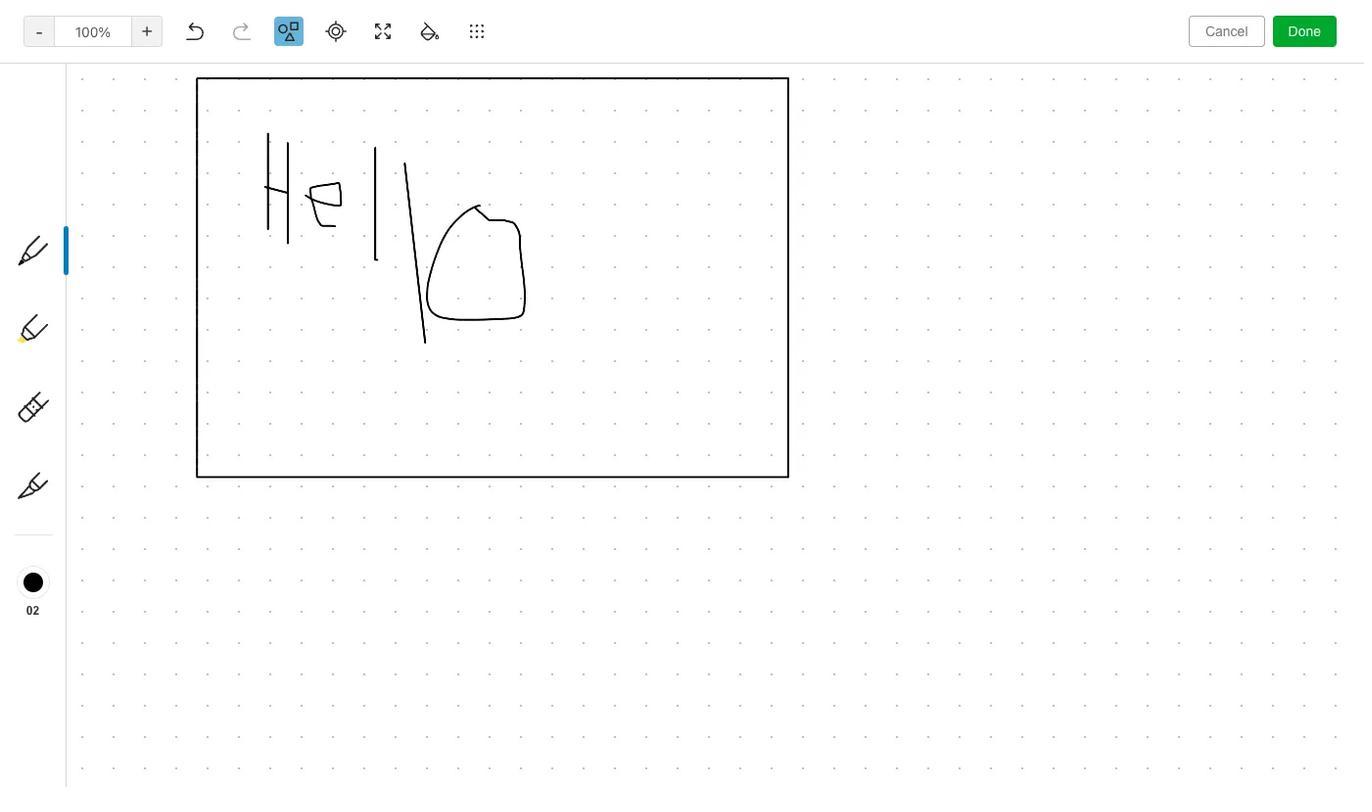 Task type: locate. For each thing, give the bounding box(es) containing it.
notes for notes (
[[43, 479, 81, 495]]

now up 37 min ago at the top of page
[[534, 164, 560, 181]]

stack
[[132, 274, 164, 290]]

1 horizontal spatial min
[[523, 195, 546, 212]]

2 14 from the left
[[532, 290, 547, 306]]

( right the trash
[[83, 659, 88, 674]]

expand tags image
[[5, 585, 21, 601]]

1 vertical spatial title
[[259, 227, 286, 243]]

37 min ago
[[504, 195, 574, 212]]

workbook 2
[[592, 133, 668, 149], [592, 164, 668, 181], [592, 195, 668, 212], [592, 227, 668, 243], [592, 258, 668, 275], [592, 290, 668, 306], [592, 321, 668, 338]]

just
[[415, 133, 442, 149], [504, 133, 530, 149], [415, 164, 442, 181], [504, 164, 530, 181]]

nov 13
[[415, 321, 459, 338], [504, 321, 547, 338]]

just down created at the top left of the page
[[504, 133, 530, 149]]

7 workbook 2 from the top
[[592, 321, 668, 338]]

0 horizontal spatial 13
[[444, 321, 459, 338]]

untitled
[[259, 133, 309, 149], [259, 164, 309, 181], [259, 258, 309, 275], [259, 290, 309, 306], [259, 321, 309, 338]]

group
[[0, 217, 226, 479]]

on
[[698, 60, 714, 77], [136, 257, 150, 272]]

notebooks link
[[0, 546, 226, 577]]

notes inside notes (
[[43, 479, 81, 495]]

title 1
[[259, 227, 296, 243]]

notebooks
[[44, 553, 113, 570]]

0 vertical spatial title
[[259, 103, 289, 115]]

( up tasks button on the left of the page
[[85, 478, 90, 494]]

now
[[446, 133, 472, 149], [534, 133, 560, 149], [446, 164, 472, 181], [534, 164, 560, 181]]

nov 14
[[415, 290, 459, 306], [504, 290, 547, 306]]

icon on a note, notebook, stack or tag to add it here.
[[35, 257, 180, 307]]

0 horizontal spatial 14
[[444, 290, 459, 306]]

just now down updated
[[415, 133, 472, 149]]

min right the "37"
[[523, 195, 546, 212]]

on left the dec
[[698, 60, 714, 77]]

35
[[415, 195, 432, 212]]

0 vertical spatial (
[[85, 478, 90, 494]]

0 vertical spatial on
[[698, 60, 714, 77]]

notes up tasks
[[43, 479, 81, 495]]

share button
[[1246, 8, 1318, 39]]

group containing add your first shortcut
[[0, 217, 226, 479]]

updated
[[415, 103, 466, 115]]

you
[[1209, 15, 1230, 31]]

nov 27 for 27
[[504, 258, 548, 275]]

1 horizontal spatial 14
[[532, 290, 547, 306]]

1 untitled from the top
[[259, 133, 309, 149]]

title left 1
[[259, 227, 286, 243]]

on inside icon on a note, notebook, stack or tag to add it here.
[[136, 257, 150, 272]]

tag
[[35, 292, 54, 307]]

nov 27
[[504, 227, 548, 243], [415, 258, 460, 275], [504, 258, 548, 275]]

2 nov 14 from the left
[[504, 290, 547, 306]]

3 2 from the top
[[660, 195, 668, 212]]

(
[[85, 478, 90, 494], [83, 659, 88, 674]]

1 vertical spatial notes
[[67, 336, 103, 352]]

just now
[[415, 133, 472, 149], [504, 133, 560, 149], [415, 164, 472, 181], [504, 164, 560, 181]]

just now up 37 min ago at the top of page
[[504, 164, 560, 181]]

workbook
[[592, 133, 656, 149], [592, 164, 656, 181], [592, 195, 656, 212], [592, 227, 656, 243], [592, 258, 656, 275], [592, 290, 656, 306], [592, 321, 656, 338]]

1 horizontal spatial nov 14
[[504, 290, 547, 306]]

( inside trash (
[[83, 659, 88, 674]]

here.
[[110, 292, 141, 307]]

just now down created at the top left of the page
[[504, 133, 560, 149]]

all changes saved
[[1242, 760, 1349, 776]]

row group containing untitled
[[235, 125, 937, 345]]

notes right recent
[[67, 336, 103, 352]]

2 title from the top
[[259, 227, 286, 243]]

1 ago from the left
[[462, 195, 486, 212]]

ago
[[462, 195, 486, 212], [550, 195, 574, 212]]

2 untitled from the top
[[259, 164, 309, 181]]

2 13 from the left
[[532, 321, 547, 338]]

ago for 37 min ago
[[550, 195, 574, 212]]

1 2 from the top
[[660, 133, 668, 149]]

5,
[[747, 60, 758, 77]]

notes for notes
[[277, 20, 331, 42]]

all
[[1242, 760, 1257, 776]]

28
[[444, 227, 461, 243]]

shortcut
[[121, 234, 173, 250]]

0 horizontal spatial ago
[[462, 195, 486, 212]]

add your first shortcut
[[35, 234, 173, 250]]

0 horizontal spatial min
[[436, 195, 459, 212]]

it
[[99, 292, 107, 307]]

( for notes
[[85, 478, 90, 494]]

5 untitled from the top
[[259, 321, 309, 338]]

notes inside 'note list' element
[[277, 20, 331, 42]]

saved
[[1314, 760, 1349, 776]]

location
[[592, 103, 647, 115]]

ago right the "37"
[[550, 195, 574, 212]]

nov 14 down 37 min ago at the top of page
[[504, 290, 547, 306]]

14 down 37 min ago at the top of page
[[532, 290, 547, 306]]

2 workbook 2 from the top
[[592, 164, 668, 181]]

ago for 35 min ago
[[462, 195, 486, 212]]

home
[[43, 161, 81, 178]]

1 workbook 2 from the top
[[592, 133, 668, 149]]

notes (
[[43, 478, 90, 495]]

nov 27 for 28
[[504, 227, 548, 243]]

icon
[[107, 257, 132, 272]]

4 2 from the top
[[660, 227, 668, 243]]

1 horizontal spatial ago
[[550, 195, 574, 212]]

min right 35
[[436, 195, 459, 212]]

4 untitled from the top
[[259, 290, 309, 306]]

6 workbook 2 from the top
[[592, 290, 668, 306]]

1 horizontal spatial nov 13
[[504, 321, 547, 338]]

add a reminder image
[[620, 756, 644, 780]]

2 ago from the left
[[550, 195, 574, 212]]

0 vertical spatial notes
[[277, 20, 331, 42]]

to
[[58, 292, 70, 307]]

13
[[444, 321, 459, 338], [532, 321, 547, 338]]

notes inside group
[[67, 336, 103, 352]]

3 workbook 2 from the top
[[592, 195, 668, 212]]

5 2 from the top
[[660, 258, 668, 275]]

27
[[532, 227, 548, 243], [444, 258, 460, 275], [532, 258, 548, 275]]

2 row group from the top
[[235, 125, 937, 345]]

None search field
[[25, 57, 210, 92]]

notes up notes
[[277, 20, 331, 42]]

( inside notes (
[[85, 478, 90, 494]]

first
[[93, 234, 118, 250]]

upgrade button
[[12, 698, 223, 737]]

row group containing title
[[235, 94, 1035, 125]]

1 horizontal spatial on
[[698, 60, 714, 77]]

now up 35 min ago
[[446, 164, 472, 181]]

nov
[[415, 227, 440, 243], [504, 227, 529, 243], [415, 258, 440, 275], [504, 258, 529, 275], [415, 290, 440, 306], [504, 290, 529, 306], [415, 321, 440, 338], [504, 321, 529, 338]]

min
[[436, 195, 459, 212], [523, 195, 546, 212]]

only
[[1178, 15, 1206, 31]]

2 vertical spatial notes
[[43, 479, 81, 495]]

7 workbook from the top
[[592, 321, 656, 338]]

1 vertical spatial on
[[136, 257, 150, 272]]

1 vertical spatial (
[[83, 659, 88, 674]]

recent notes
[[23, 336, 103, 352]]

your
[[63, 234, 90, 250]]

7
[[259, 61, 266, 77]]

14
[[444, 290, 459, 306], [532, 290, 547, 306]]

1 min from the left
[[436, 195, 459, 212]]

1 title from the top
[[259, 103, 289, 115]]

4 workbook 2 from the top
[[592, 227, 668, 243]]

1
[[290, 227, 296, 243]]

title
[[259, 103, 289, 115], [259, 227, 286, 243]]

shared
[[43, 616, 88, 632]]

2
[[660, 133, 668, 149], [660, 164, 668, 181], [660, 195, 668, 212], [660, 227, 668, 243], [660, 258, 668, 275], [660, 290, 668, 306], [660, 321, 668, 338]]

share
[[1263, 15, 1301, 31]]

6 workbook from the top
[[592, 290, 656, 306]]

1 row group from the top
[[235, 94, 1035, 125]]

trash (
[[43, 659, 88, 676]]

ago left the "37"
[[462, 195, 486, 212]]

( for trash
[[83, 659, 88, 674]]

14 down 28
[[444, 290, 459, 306]]

title down the 7 notes
[[259, 103, 289, 115]]

nov 14 down 'nov 28'
[[415, 290, 459, 306]]

7 notes
[[259, 61, 305, 77]]

row group
[[235, 94, 1035, 125], [235, 125, 937, 345]]

shared with me
[[43, 616, 141, 632]]

tree
[[0, 154, 235, 695]]

last edited on dec 5, 2023
[[624, 60, 795, 77]]

notes
[[277, 20, 331, 42], [67, 336, 103, 352], [43, 479, 81, 495]]

0 horizontal spatial on
[[136, 257, 150, 272]]

1 horizontal spatial 13
[[532, 321, 547, 338]]

2 min from the left
[[523, 195, 546, 212]]

5 workbook from the top
[[592, 258, 656, 275]]

now down created at the top left of the page
[[534, 133, 560, 149]]

just down updated
[[415, 133, 442, 149]]

on left a
[[136, 257, 150, 272]]

just now up 35 min ago
[[415, 164, 472, 181]]

0 horizontal spatial nov 13
[[415, 321, 459, 338]]

0 horizontal spatial nov 14
[[415, 290, 459, 306]]



Task type: vqa. For each thing, say whether or not it's contained in the screenshot.
little
no



Task type: describe. For each thing, give the bounding box(es) containing it.
only you
[[1178, 15, 1230, 31]]

Note Editor text field
[[0, 0, 1365, 788]]

tags button
[[0, 577, 226, 608]]

6 2 from the top
[[660, 290, 668, 306]]

min for 37
[[523, 195, 546, 212]]

created
[[504, 103, 554, 115]]

with
[[92, 616, 118, 632]]

nov 28
[[415, 227, 461, 243]]

now down updated
[[446, 133, 472, 149]]

2023
[[762, 60, 795, 77]]

trash
[[43, 659, 78, 676]]

tree containing home
[[0, 154, 235, 695]]

group inside tree
[[0, 217, 226, 479]]

add
[[35, 234, 60, 250]]

changes
[[1260, 760, 1311, 776]]

title for title
[[259, 103, 289, 115]]

add tag image
[[653, 756, 677, 780]]

new
[[43, 112, 71, 128]]

2 workbook from the top
[[592, 164, 656, 181]]

tasks
[[43, 510, 79, 527]]

add
[[73, 292, 96, 307]]

1 workbook from the top
[[592, 133, 656, 149]]

just up 35
[[415, 164, 442, 181]]

note list element
[[235, 0, 1035, 788]]

tree
[[259, 195, 286, 212]]

click
[[35, 257, 64, 272]]

shared with me link
[[0, 608, 226, 640]]

last
[[624, 60, 651, 77]]

edited
[[655, 60, 695, 77]]

7 2 from the top
[[660, 321, 668, 338]]

just up the "37"
[[504, 164, 530, 181]]

a
[[154, 257, 161, 272]]

notebook,
[[69, 274, 129, 290]]

note window element
[[0, 0, 1365, 788]]

home link
[[0, 154, 235, 185]]

the
[[68, 257, 87, 272]]

shortcuts
[[44, 193, 106, 209]]

note,
[[35, 274, 65, 290]]

37
[[504, 195, 520, 212]]

upgrade
[[101, 709, 159, 725]]

dec
[[718, 60, 743, 77]]

2 2 from the top
[[660, 164, 668, 181]]

1 14 from the left
[[444, 290, 459, 306]]

row group inside 'note list' element
[[235, 125, 937, 345]]

2 nov 13 from the left
[[504, 321, 547, 338]]

tasks button
[[0, 503, 226, 534]]

notes
[[270, 61, 305, 77]]

Search text field
[[25, 57, 210, 92]]

27 for 28
[[532, 227, 548, 243]]

on inside note window element
[[698, 60, 714, 77]]

1 nov 13 from the left
[[415, 321, 459, 338]]

title for title 1
[[259, 227, 286, 243]]

35 min ago
[[415, 195, 486, 212]]

1 nov 14 from the left
[[415, 290, 459, 306]]

4 workbook from the top
[[592, 227, 656, 243]]

recent
[[23, 336, 64, 352]]

1 13 from the left
[[444, 321, 459, 338]]

3 untitled from the top
[[259, 258, 309, 275]]

3 workbook from the top
[[592, 195, 656, 212]]

27 for 27
[[532, 258, 548, 275]]

shortcuts button
[[0, 185, 226, 217]]

min for 35
[[436, 195, 459, 212]]

new button
[[12, 103, 223, 138]]

me
[[122, 616, 141, 632]]

tags
[[44, 584, 74, 601]]

or
[[168, 274, 180, 290]]

5 workbook 2 from the top
[[592, 258, 668, 275]]

click the
[[35, 257, 91, 272]]

settings image
[[200, 16, 223, 39]]



